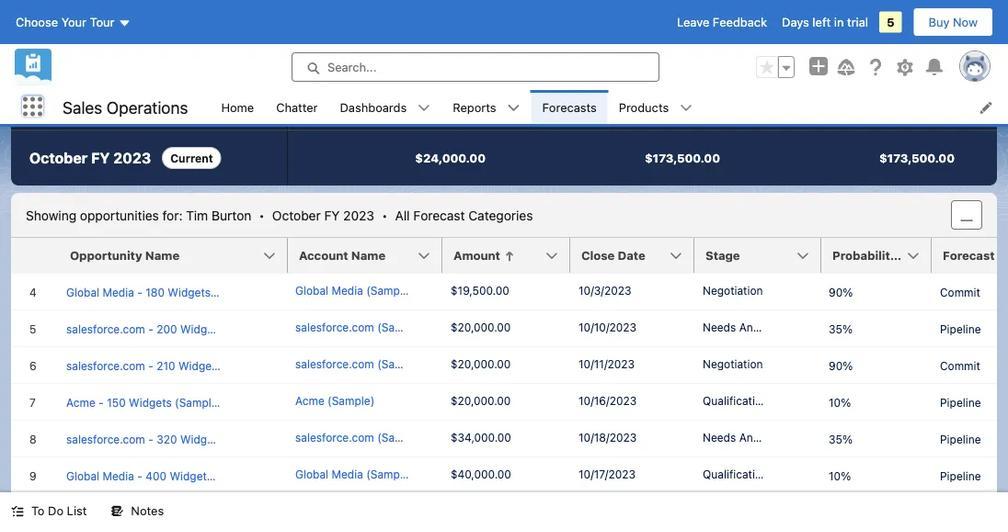 Task type: locate. For each thing, give the bounding box(es) containing it.
$19,500.00
[[451, 284, 509, 297]]

opportunity down the opportunities
[[70, 249, 142, 263]]

1 vertical spatial showing
[[26, 208, 76, 223]]

$173,500.00 button down best
[[757, 131, 992, 186]]

1 horizontal spatial fy
[[324, 208, 340, 223]]

2 horizontal spatial fy
[[811, 42, 826, 56]]

2 $173,500.00 button from the left
[[757, 131, 992, 186]]

home
[[221, 100, 254, 114]]

amount up $19,500.00
[[453, 249, 500, 263]]

1 35% from the top
[[829, 323, 853, 336]]

1 horizontal spatial showing
[[692, 41, 739, 55]]

sales
[[63, 97, 102, 117]]

1 needs from the top
[[703, 321, 736, 334]]

opportunity name button
[[59, 238, 288, 273]]

tim down tour
[[82, 55, 111, 75]]

showing up 'row number' image
[[26, 208, 76, 223]]

chatter link
[[265, 90, 329, 124]]

0 vertical spatial needs analysis
[[703, 321, 782, 334]]

0 horizontal spatial •
[[259, 208, 265, 223]]

list
[[210, 90, 1008, 124]]

$173,500.00
[[645, 151, 720, 165], [879, 151, 955, 165]]

october fy 2023 up updated
[[762, 42, 858, 56]]

$20,000.00
[[451, 321, 511, 334], [451, 358, 511, 371], [451, 395, 511, 407]]

2 35% from the top
[[829, 433, 853, 446]]

to do list
[[31, 505, 87, 518]]

for:
[[162, 208, 183, 223]]

• left all
[[382, 208, 388, 223]]

products
[[619, 100, 669, 114]]

forecasts
[[81, 40, 135, 54], [542, 100, 597, 114]]

amount inside button
[[453, 249, 500, 263]]

2 $20,000.00 from the top
[[451, 358, 511, 371]]

2 vertical spatial commit
[[940, 360, 980, 373]]

text default image
[[912, 43, 924, 56], [932, 43, 945, 56], [418, 102, 431, 115]]

text default image inside the dashboards list item
[[418, 102, 431, 115]]

2023 down in
[[829, 42, 858, 56]]

0 vertical spatial qualification
[[703, 395, 768, 407]]

1 vertical spatial tim
[[186, 208, 208, 223]]

best case forecast
[[848, 106, 955, 119]]

opportunity inside button
[[70, 249, 142, 263]]

1 vertical spatial 35%
[[829, 433, 853, 446]]

1 horizontal spatial forecasts
[[542, 100, 597, 114]]

forecasts left products
[[542, 100, 597, 114]]

1 vertical spatial amount
[[453, 249, 500, 263]]

sales operations
[[63, 97, 188, 117]]

0 vertical spatial fy
[[811, 42, 826, 56]]

text default image inside notes button
[[111, 505, 124, 518]]

text default image left to
[[11, 505, 24, 518]]

2023 inside button
[[829, 42, 858, 56]]

0 vertical spatial october
[[762, 42, 808, 56]]

2 horizontal spatial october
[[762, 42, 808, 56]]

0 vertical spatial opportunity
[[149, 40, 216, 54]]

leave
[[677, 15, 709, 29]]

text default image inside to do list button
[[11, 505, 24, 518]]

0 horizontal spatial october fy 2023
[[29, 149, 151, 167]]

0 horizontal spatial opportunity
[[70, 249, 142, 263]]

qualification
[[703, 395, 768, 407], [703, 468, 768, 481]]

group
[[756, 56, 795, 78]]

buy
[[929, 15, 950, 29]]

opportunity
[[149, 40, 216, 54], [70, 249, 142, 263]]

1 vertical spatial commit
[[940, 286, 980, 299]]

text default image up at
[[912, 43, 924, 56]]

feedback
[[713, 15, 767, 29]]

search...
[[327, 60, 377, 74]]

2 10% from the top
[[829, 470, 851, 483]]

35% for 10/10/2023
[[829, 323, 853, 336]]

0 vertical spatial showing
[[692, 41, 739, 55]]

1 vertical spatial fy
[[91, 149, 110, 167]]

1 vertical spatial analysis
[[739, 431, 782, 444]]

1 vertical spatial negotiation
[[703, 358, 763, 371]]

1 90% from the top
[[829, 286, 853, 299]]

0 horizontal spatial burton
[[115, 55, 169, 75]]

october fy 2023
[[762, 42, 858, 56], [29, 149, 151, 167]]

probability (%) cell
[[821, 164, 943, 274]]

grid
[[11, 164, 1008, 530]]

opportunity name cell
[[59, 164, 299, 274]]

2 analysis from the top
[[739, 431, 782, 444]]

burton down >
[[115, 55, 169, 75]]

$173,500.00 down the best case forecast
[[879, 151, 955, 165]]

1 vertical spatial needs
[[703, 431, 736, 444]]

1 vertical spatial forecasts
[[542, 100, 597, 114]]

forecast right products
[[672, 106, 720, 119]]

2 name from the left
[[351, 249, 386, 263]]

notes
[[131, 505, 164, 518]]

october up last
[[762, 42, 808, 56]]

close
[[581, 249, 615, 263]]

1 name from the left
[[145, 249, 180, 263]]

left
[[813, 15, 831, 29]]

0 vertical spatial forecasts
[[81, 40, 135, 54]]

account name button
[[288, 238, 442, 273]]

0 horizontal spatial name
[[145, 249, 180, 263]]

close date cell
[[570, 164, 705, 274]]

90% for 10/3/2023
[[829, 286, 853, 299]]

needs analysis
[[703, 321, 782, 334], [703, 431, 782, 444]]

1 qualification from the top
[[703, 395, 768, 407]]

10/11/2023
[[579, 358, 635, 371]]

1 needs analysis from the top
[[703, 321, 782, 334]]

1 vertical spatial opportunity
[[70, 249, 142, 263]]

needs for 10/10/2023
[[703, 321, 736, 334]]

1 horizontal spatial tim
[[186, 208, 208, 223]]

3 pipeline from the top
[[940, 433, 981, 446]]

1 horizontal spatial burton
[[212, 208, 251, 223]]

0 vertical spatial tim
[[82, 55, 111, 75]]

$173,500.00 for 1st $173,500.00 button from the right
[[879, 151, 955, 165]]

tim right for:
[[186, 208, 208, 223]]

0 horizontal spatial fy
[[91, 149, 110, 167]]

35%
[[829, 323, 853, 336], [829, 433, 853, 446]]

$20,000.00 for 10/10/2023
[[451, 321, 511, 334]]

grid containing opportunity name
[[11, 164, 1008, 530]]

opportunity name
[[70, 249, 180, 263]]

october fy 2023 inside button
[[762, 42, 858, 56]]

at
[[917, 65, 928, 79]]

forecasts up tim burton
[[81, 40, 135, 54]]

categories
[[468, 208, 533, 223]]

ca
[[998, 249, 1008, 263]]

1 horizontal spatial october
[[272, 208, 321, 223]]

0 horizontal spatial october
[[29, 149, 88, 167]]

burton
[[115, 55, 169, 75], [212, 208, 251, 223]]

1 $20,000.00 from the top
[[451, 321, 511, 334]]

1 horizontal spatial name
[[351, 249, 386, 263]]

10/18/2023
[[579, 431, 637, 444]]

2 vertical spatial october
[[272, 208, 321, 223]]

october fy 2023 inside row
[[29, 149, 151, 167]]

name down for:
[[145, 249, 180, 263]]

2 • from the left
[[382, 208, 388, 223]]

october down month
[[29, 149, 88, 167]]

needs
[[703, 321, 736, 334], [703, 431, 736, 444]]

1 horizontal spatial text default image
[[912, 43, 924, 56]]

tour
[[90, 15, 115, 29]]

2 $173,500.00 from the left
[[879, 151, 955, 165]]

commit
[[626, 106, 669, 119], [940, 286, 980, 299], [940, 360, 980, 373]]

tim inside button
[[82, 55, 111, 75]]

days left in trial
[[782, 15, 868, 29]]

$173,500.00 down commit forecast
[[645, 151, 720, 165]]

best
[[848, 106, 873, 119]]

1 vertical spatial october fy 2023
[[29, 149, 151, 167]]

status
[[26, 208, 533, 223]]

2 horizontal spatial 2023
[[829, 42, 858, 56]]

2 vertical spatial $20,000.00
[[451, 395, 511, 407]]

pipeline for 10/17/2023
[[940, 470, 981, 483]]

list
[[67, 505, 87, 518]]

october fy 2023 down sales
[[29, 149, 151, 167]]

forecast right case at the right of the page
[[906, 106, 955, 119]]

0 vertical spatial analysis
[[739, 321, 782, 334]]

amount up home 'link'
[[220, 40, 263, 54]]

fy down sales
[[91, 149, 110, 167]]

0 horizontal spatial $173,500.00
[[645, 151, 720, 165]]

forecasts > opportunity amount
[[81, 40, 263, 54]]

burton right for:
[[212, 208, 251, 223]]

cell
[[11, 237, 59, 274], [288, 237, 442, 274], [442, 237, 570, 274], [570, 237, 694, 274], [694, 237, 821, 274], [821, 237, 932, 274], [932, 237, 1008, 274], [288, 495, 442, 530], [442, 495, 570, 530], [570, 495, 694, 530], [694, 495, 821, 530], [821, 495, 932, 530], [932, 495, 1008, 530]]

october fy 2023 button
[[747, 34, 900, 63]]

• right for:
[[259, 208, 265, 223]]

opportunity right >
[[149, 40, 216, 54]]

10%
[[829, 396, 851, 409], [829, 470, 851, 483]]

1 vertical spatial qualification
[[703, 468, 768, 481]]

1 10% from the top
[[829, 396, 851, 409]]

1 horizontal spatial october fy 2023
[[762, 42, 858, 56]]

2 negotiation from the top
[[703, 358, 763, 371]]

4 pipeline from the top
[[940, 470, 981, 483]]

$24,000.00
[[415, 151, 486, 165]]

2023 down sales operations
[[113, 149, 151, 167]]

2 90% from the top
[[829, 360, 853, 373]]

2 needs from the top
[[703, 431, 736, 444]]

0 horizontal spatial tim
[[82, 55, 111, 75]]

text default image right products
[[680, 102, 693, 115]]

text default image left the only
[[418, 102, 431, 115]]

pipeline
[[940, 323, 981, 336], [940, 396, 981, 409], [940, 433, 981, 446], [940, 470, 981, 483]]

0 vertical spatial commit
[[626, 106, 669, 119]]

1 horizontal spatial •
[[382, 208, 388, 223]]

0 vertical spatial 90%
[[829, 286, 853, 299]]

2023
[[829, 42, 858, 56], [113, 149, 151, 167], [343, 208, 374, 223]]

$173,500.00 button
[[522, 131, 757, 186], [757, 131, 992, 186]]

choose your tour
[[16, 15, 115, 29]]

analysis
[[739, 321, 782, 334], [739, 431, 782, 444]]

1 analysis from the top
[[739, 321, 782, 334]]

list containing home
[[210, 90, 1008, 124]]

0 horizontal spatial showing
[[26, 208, 76, 223]]

stage button
[[694, 238, 821, 273]]

forecast left ca
[[943, 249, 995, 263]]

0 horizontal spatial 2023
[[113, 149, 151, 167]]

2023 up the account name button
[[343, 208, 374, 223]]

0 horizontal spatial forecasts
[[81, 40, 135, 54]]

tim
[[82, 55, 111, 75], [186, 208, 208, 223]]

text default image down "categories"
[[504, 251, 515, 262]]

1 negotiation from the top
[[703, 284, 763, 297]]

90% for 10/11/2023
[[829, 360, 853, 373]]

burton inside button
[[115, 55, 169, 75]]

1 vertical spatial 2023
[[113, 149, 151, 167]]

0 vertical spatial negotiation
[[703, 284, 763, 297]]

0 vertical spatial 10%
[[829, 396, 851, 409]]

1 vertical spatial 10%
[[829, 470, 851, 483]]

showing down leave feedback
[[692, 41, 739, 55]]

fy
[[811, 42, 826, 56], [91, 149, 110, 167], [324, 208, 340, 223]]

0 vertical spatial october fy 2023
[[762, 42, 858, 56]]

2 needs analysis from the top
[[703, 431, 782, 444]]

pipeline for 10/18/2023
[[940, 433, 981, 446]]

forecast
[[672, 106, 720, 119], [906, 106, 955, 119], [413, 208, 465, 223], [943, 249, 995, 263]]

1 horizontal spatial amount
[[453, 249, 500, 263]]

needs for 10/18/2023
[[703, 431, 736, 444]]

october up account
[[272, 208, 321, 223]]

text default image
[[869, 41, 884, 56], [507, 102, 520, 115], [680, 102, 693, 115], [504, 251, 515, 262], [11, 505, 24, 518], [111, 505, 124, 518]]

90%
[[829, 286, 853, 299], [829, 360, 853, 373]]

$173,500.00 button down products
[[522, 131, 757, 186]]

forecasts link
[[531, 90, 608, 124]]

trial
[[847, 15, 868, 29]]

10% for 10/16/2023
[[829, 396, 851, 409]]

0 vertical spatial needs
[[703, 321, 736, 334]]

1 pipeline from the top
[[940, 323, 981, 336]]

showing
[[692, 41, 739, 55], [26, 208, 76, 223]]

reports list item
[[442, 90, 531, 124]]

pipeline for 10/10/2023
[[940, 323, 981, 336]]

0 vertical spatial 35%
[[829, 323, 853, 336]]

negotiation for 10/11/2023
[[703, 358, 763, 371]]

0 horizontal spatial amount
[[220, 40, 263, 54]]

0 vertical spatial 2023
[[829, 42, 858, 56]]

0 horizontal spatial text default image
[[418, 102, 431, 115]]

text default image up the 03:46
[[932, 43, 945, 56]]

1 vertical spatial october
[[29, 149, 88, 167]]

october fy 2023 row
[[11, 130, 1008, 186]]

text default image left the notes
[[111, 505, 124, 518]]

forecasts inside list
[[542, 100, 597, 114]]

1 vertical spatial needs analysis
[[703, 431, 782, 444]]

commit for 10/3/2023
[[940, 286, 980, 299]]

3 $20,000.00 from the top
[[451, 395, 511, 407]]

2 pipeline from the top
[[940, 396, 981, 409]]

analysis for 10/18/2023
[[739, 431, 782, 444]]

1 vertical spatial $20,000.00
[[451, 358, 511, 371]]

1 horizontal spatial 2023
[[343, 208, 374, 223]]

do
[[48, 505, 64, 518]]

0 vertical spatial burton
[[115, 55, 169, 75]]

1 vertical spatial 90%
[[829, 360, 853, 373]]

2 qualification from the top
[[703, 468, 768, 481]]

case
[[876, 106, 903, 119]]

fy up account
[[324, 208, 340, 223]]

0 vertical spatial $20,000.00
[[451, 321, 511, 334]]

text default image up last updated 10/23/2023 at 03:46 pm
[[869, 41, 884, 56]]

showing opportunities for: tim burton • october fy 2023 • all forecast categories
[[26, 208, 533, 223]]

1 horizontal spatial $173,500.00
[[879, 151, 955, 165]]

1 $173,500.00 from the left
[[645, 151, 720, 165]]

stage
[[705, 249, 740, 263]]

text default image right reports
[[507, 102, 520, 115]]

name right account
[[351, 249, 386, 263]]

notes button
[[100, 493, 175, 530]]

qualification for 10/17/2023
[[703, 468, 768, 481]]

reports link
[[442, 90, 507, 124]]

fy up updated
[[811, 42, 826, 56]]

name for opportunity name
[[145, 249, 180, 263]]

buy now button
[[913, 7, 993, 37]]



Task type: describe. For each thing, give the bounding box(es) containing it.
closed
[[419, 106, 457, 119]]

only
[[460, 106, 486, 119]]

>
[[139, 40, 146, 54]]

fy inside button
[[811, 42, 826, 56]]

10% for 10/17/2023
[[829, 470, 851, 483]]

dashboards list item
[[329, 90, 442, 124]]

stage cell
[[694, 164, 832, 274]]

1 $173,500.00 button from the left
[[522, 131, 757, 186]]

forecast ca
[[943, 249, 1008, 263]]

1 vertical spatial burton
[[212, 208, 251, 223]]

needs analysis for 10/18/2023
[[703, 431, 782, 444]]

search... button
[[292, 52, 659, 82]]

operations
[[107, 97, 188, 117]]

needs analysis for 10/10/2023
[[703, 321, 782, 334]]

2 vertical spatial fy
[[324, 208, 340, 223]]

your
[[61, 15, 86, 29]]

$20,000.00 for 10/16/2023
[[451, 395, 511, 407]]

current
[[170, 152, 213, 165]]

close date button
[[570, 238, 694, 273]]

close date
[[581, 249, 645, 263]]

03:46
[[931, 65, 965, 79]]

showing for showing
[[692, 41, 739, 55]]

10/23/2023
[[850, 65, 914, 79]]

open pipeline element
[[992, 97, 1008, 130]]

qualification for 10/16/2023
[[703, 395, 768, 407]]

row number image
[[11, 238, 59, 273]]

pm
[[968, 65, 986, 79]]

forecast ca button
[[932, 238, 1008, 273]]

1 horizontal spatial opportunity
[[149, 40, 216, 54]]

analysis for 10/10/2023
[[739, 321, 782, 334]]

10/16/2023
[[579, 395, 637, 407]]

products link
[[608, 90, 680, 124]]

fy inside row
[[91, 149, 110, 167]]

tim burton button
[[81, 53, 200, 76]]

choose your tour button
[[15, 7, 132, 37]]

name for account name
[[351, 249, 386, 263]]

2 vertical spatial 2023
[[343, 208, 374, 223]]

forecast right all
[[413, 208, 465, 223]]

showing for showing opportunities for: tim burton • october fy 2023 • all forecast categories
[[26, 208, 76, 223]]

text default image inside amount button
[[504, 251, 515, 262]]

text default image inside the october fy 2023 button
[[869, 41, 884, 56]]

forecasts for forecasts
[[542, 100, 597, 114]]

35% for 10/18/2023
[[829, 433, 853, 446]]

reports
[[453, 100, 496, 114]]

10/17/2023
[[579, 468, 636, 481]]

october inside button
[[762, 42, 808, 56]]

forecast inside button
[[943, 249, 995, 263]]

account name cell
[[288, 164, 453, 274]]

(%)
[[900, 249, 923, 263]]

last
[[774, 65, 797, 79]]

0 vertical spatial amount
[[220, 40, 263, 54]]

now
[[953, 15, 978, 29]]

days
[[782, 15, 809, 29]]

probability (%)
[[832, 249, 923, 263]]

text default image inside the products list item
[[680, 102, 693, 115]]

2023 inside row
[[113, 149, 151, 167]]

$20,000.00 for 10/11/2023
[[451, 358, 511, 371]]

status containing showing opportunities for: tim burton
[[26, 208, 533, 223]]

2 horizontal spatial text default image
[[932, 43, 945, 56]]

products list item
[[608, 90, 704, 124]]

$173,500.00 for 1st $173,500.00 button from the left
[[645, 151, 720, 165]]

account name
[[299, 249, 386, 263]]

probability
[[832, 249, 897, 263]]

closed only
[[419, 106, 486, 119]]

leave feedback link
[[677, 15, 767, 29]]

all
[[395, 208, 410, 223]]

5
[[887, 15, 895, 29]]

10/3/2023
[[579, 284, 631, 297]]

$34,000.00
[[451, 431, 511, 444]]

forecasts for forecasts > opportunity amount
[[81, 40, 135, 54]]

$24,000.00 button
[[288, 131, 522, 186]]

updated
[[801, 65, 847, 79]]

date
[[618, 249, 645, 263]]

row number cell
[[11, 164, 59, 274]]

buy now
[[929, 15, 978, 29]]

$40,000.00
[[451, 468, 511, 481]]

home link
[[210, 90, 265, 124]]

tim burton
[[82, 55, 169, 75]]

negotiation for 10/3/2023
[[703, 284, 763, 297]]

forecast category cell
[[932, 164, 1008, 274]]

october inside row
[[29, 149, 88, 167]]

pipeline for 10/16/2023
[[940, 396, 981, 409]]

amount button
[[442, 238, 570, 273]]

to do list button
[[0, 493, 98, 530]]

last updated 10/23/2023 at 03:46 pm
[[774, 65, 986, 79]]

leave feedback
[[677, 15, 767, 29]]

account
[[299, 249, 348, 263]]

10/10/2023
[[579, 321, 637, 334]]

dashboards link
[[329, 90, 418, 124]]

commit for 10/11/2023
[[940, 360, 980, 373]]

dashboards
[[340, 100, 407, 114]]

commit forecast
[[626, 106, 720, 119]]

in
[[834, 15, 844, 29]]

choose
[[16, 15, 58, 29]]

text default image inside reports list item
[[507, 102, 520, 115]]

1 • from the left
[[259, 208, 265, 223]]

probability (%) button
[[821, 238, 932, 273]]

to
[[31, 505, 45, 518]]

opportunities
[[80, 208, 159, 223]]

amount cell
[[442, 164, 581, 274]]

chatter
[[276, 100, 318, 114]]

month
[[33, 106, 76, 119]]



Task type: vqa. For each thing, say whether or not it's contained in the screenshot.


